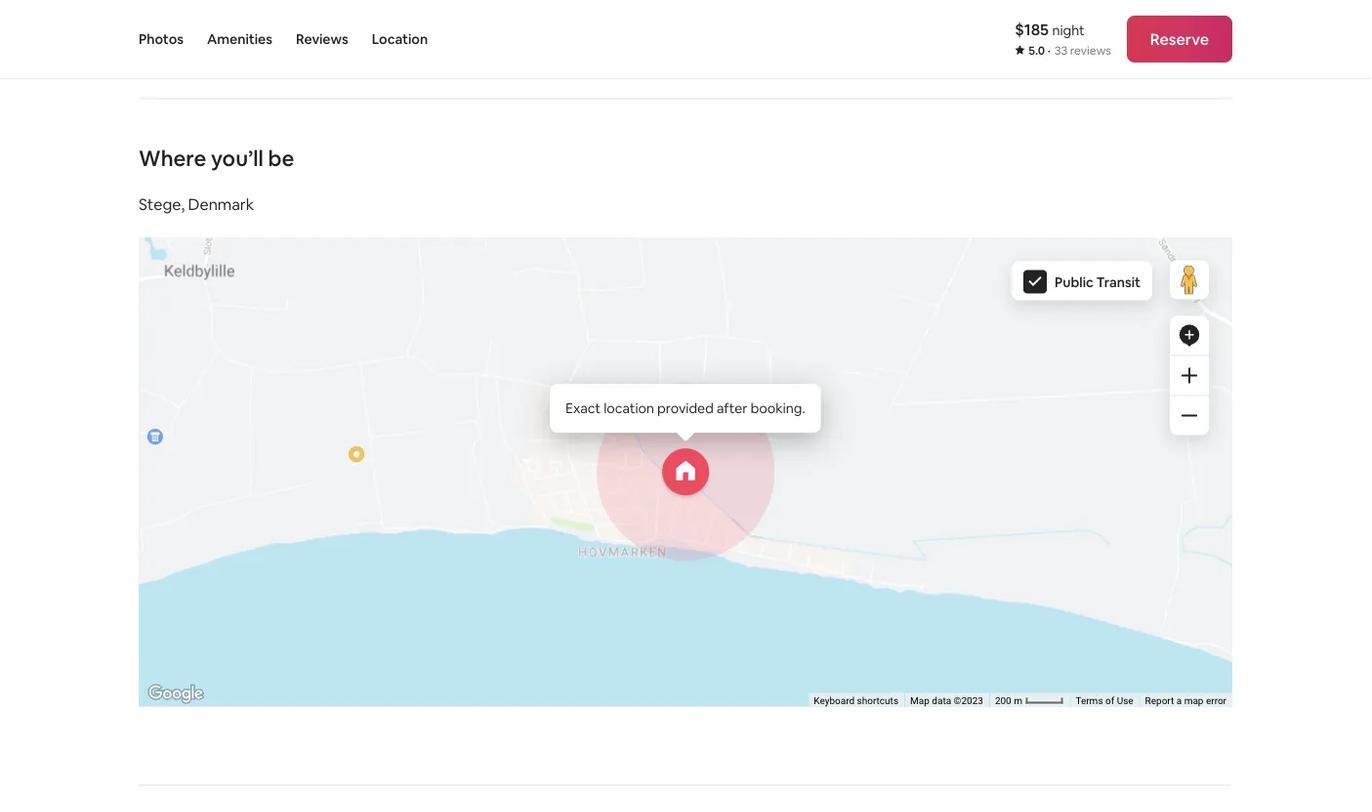 Task type: locate. For each thing, give the bounding box(es) containing it.
keyboard shortcuts
[[814, 695, 899, 706]]

0 horizontal spatial reviews
[[246, 18, 303, 38]]

reserve
[[1150, 29, 1209, 49]]

33 for all
[[225, 18, 243, 38]]

0 horizontal spatial 33
[[225, 18, 243, 38]]

33 for ·
[[1055, 43, 1068, 58]]

location button
[[372, 0, 428, 78]]

reviews
[[246, 18, 303, 38], [1070, 43, 1111, 58]]

$185 night
[[1015, 19, 1085, 39]]

photos button
[[139, 0, 184, 78]]

add a place to the map image
[[1178, 324, 1201, 347]]

use
[[1117, 695, 1134, 706]]

0 vertical spatial 33
[[225, 18, 243, 38]]

show all 33 reviews
[[162, 18, 303, 38]]

33 right ·
[[1055, 43, 1068, 58]]

0 vertical spatial reviews
[[246, 18, 303, 38]]

reviews inside button
[[246, 18, 303, 38]]

1 horizontal spatial reviews
[[1070, 43, 1111, 58]]

amenities button
[[207, 0, 272, 78]]

your stay location, map pin image
[[662, 449, 709, 496]]

1 horizontal spatial 33
[[1055, 43, 1068, 58]]

33 inside button
[[225, 18, 243, 38]]

where
[[139, 145, 206, 173]]

photos
[[139, 30, 184, 48]]

·
[[1048, 43, 1051, 58]]

33
[[225, 18, 243, 38], [1055, 43, 1068, 58]]

report a map error
[[1145, 695, 1227, 706]]

1 vertical spatial reviews
[[1070, 43, 1111, 58]]

you'll
[[211, 145, 264, 173]]

200
[[995, 695, 1012, 706]]

keyboard
[[814, 695, 855, 706]]

a
[[1177, 695, 1182, 706]]

200 m
[[995, 695, 1025, 706]]

$185
[[1015, 19, 1049, 39]]

data
[[932, 695, 951, 706]]

33 right all at left
[[225, 18, 243, 38]]

reviews for show all 33 reviews
[[246, 18, 303, 38]]

stege,
[[139, 195, 185, 215]]

map data ©2023
[[910, 695, 983, 706]]

stege, denmark
[[139, 195, 254, 215]]

1 vertical spatial 33
[[1055, 43, 1068, 58]]

be
[[268, 145, 294, 173]]



Task type: vqa. For each thing, say whether or not it's contained in the screenshot.
the leftmost the shops
no



Task type: describe. For each thing, give the bounding box(es) containing it.
terms of use
[[1076, 695, 1134, 706]]

drag pegman onto the map to open street view image
[[1170, 260, 1209, 300]]

google image
[[144, 681, 208, 707]]

reserve button
[[1127, 16, 1233, 63]]

of
[[1106, 695, 1115, 706]]

public
[[1055, 273, 1094, 291]]

m
[[1014, 695, 1023, 706]]

night
[[1052, 21, 1085, 39]]

error
[[1206, 695, 1227, 706]]

location
[[372, 30, 428, 48]]

terms
[[1076, 695, 1103, 706]]

public transit
[[1055, 273, 1141, 291]]

©2023
[[954, 695, 983, 706]]

denmark
[[188, 195, 254, 215]]

shortcuts
[[857, 695, 899, 706]]

reviews
[[296, 30, 348, 48]]

show all 33 reviews button
[[139, 5, 326, 51]]

report a map error link
[[1145, 695, 1227, 706]]

report
[[1145, 695, 1174, 706]]

terms of use link
[[1076, 695, 1134, 706]]

transit
[[1097, 273, 1141, 291]]

reviews for 5.0 · 33 reviews
[[1070, 43, 1111, 58]]

keyboard shortcuts button
[[814, 694, 899, 707]]

5.0
[[1029, 43, 1045, 58]]

zoom out image
[[1182, 408, 1197, 424]]

amenities
[[207, 30, 272, 48]]

show
[[162, 18, 202, 38]]

5.0 · 33 reviews
[[1029, 43, 1111, 58]]

google map
showing 2 points of interest. region
[[132, 39, 1371, 789]]

where you'll be
[[139, 145, 294, 173]]

map
[[910, 695, 930, 706]]

map
[[1184, 695, 1204, 706]]

all
[[206, 18, 222, 38]]

reviews button
[[296, 0, 348, 78]]

200 m button
[[989, 693, 1070, 707]]

zoom in image
[[1182, 368, 1197, 384]]



